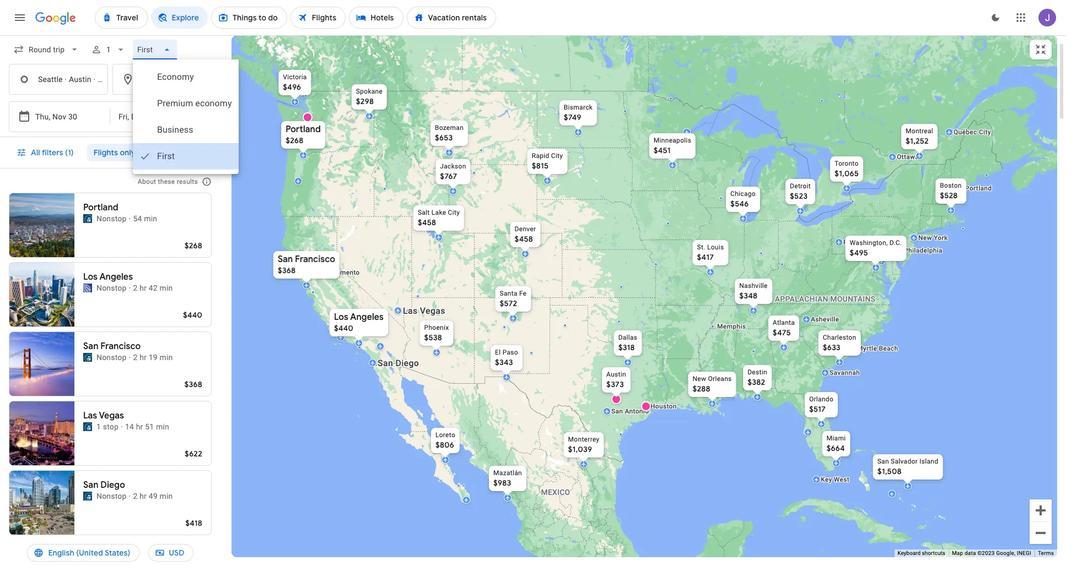 Task type: locate. For each thing, give the bounding box(es) containing it.
373 US dollars text field
[[607, 380, 624, 390]]

1 vertical spatial 1
[[96, 423, 101, 432]]

francisco for san francisco
[[101, 341, 141, 352]]

0 horizontal spatial los
[[83, 272, 98, 283]]

458 US dollars text field
[[418, 218, 436, 228], [515, 234, 533, 244]]

$268
[[286, 136, 304, 146], [185, 241, 202, 251]]

$418
[[185, 519, 202, 529]]

4 option from the top
[[133, 143, 239, 170]]

1 horizontal spatial city
[[551, 152, 563, 160]]

change appearance image
[[983, 4, 1009, 31]]

$417
[[697, 253, 714, 262]]

diego
[[396, 358, 419, 369], [101, 480, 125, 491]]

(1)
[[65, 148, 74, 158]]

new
[[919, 234, 932, 242], [693, 376, 707, 383]]

3 nonstop from the top
[[96, 353, 127, 362]]

1 vertical spatial portland
[[966, 185, 992, 192]]

1  image from the top
[[129, 213, 131, 224]]

1 vertical spatial $440
[[334, 324, 353, 334]]

1 horizontal spatial portland
[[286, 124, 321, 135]]

san diego
[[378, 358, 419, 369], [83, 480, 125, 491]]

$633
[[823, 343, 841, 353]]

(united
[[76, 549, 103, 559]]

bozeman $653
[[435, 124, 464, 143]]

1 vertical spatial alaska image
[[83, 492, 92, 501]]

min
[[144, 215, 157, 223], [160, 284, 173, 293], [160, 353, 173, 362], [156, 423, 169, 432], [160, 492, 173, 501]]

boston up $528 text box
[[940, 182, 962, 190]]

denver
[[515, 226, 536, 233]]

los angeles
[[83, 272, 133, 283]]

2 left 19
[[133, 353, 138, 362]]

san francisco
[[83, 341, 141, 352]]

chicago
[[731, 190, 756, 198]]

0 vertical spatial $368
[[278, 266, 296, 276]]

hr for diego
[[140, 492, 147, 501]]

austin inside map region
[[607, 371, 626, 379]]

418 US dollars text field
[[185, 519, 202, 529]]

1 nonstop from the top
[[96, 215, 127, 223]]

0 vertical spatial los
[[83, 272, 98, 283]]

806 US dollars text field
[[436, 441, 454, 451]]

1 vertical spatial las
[[83, 411, 97, 422]]

$767
[[440, 171, 457, 181]]

fe
[[519, 290, 527, 298]]

458 us dollars text field for $458
[[515, 234, 533, 244]]

nonstop left 2 hr 49 min
[[96, 492, 127, 501]]

san inside 'san salvador island $1,508'
[[878, 458, 889, 466]]

all filters (1) button
[[10, 140, 83, 166]]

1 vertical spatial angeles
[[350, 312, 384, 323]]

1 horizontal spatial las vegas
[[403, 306, 445, 317]]

None field
[[9, 40, 85, 60], [133, 40, 177, 60], [9, 40, 85, 60], [133, 40, 177, 60]]

dallas
[[618, 334, 638, 342]]

los up united "icon"
[[83, 272, 98, 283]]

$368 inside san francisco $368
[[278, 266, 296, 276]]

0 vertical spatial las
[[403, 306, 418, 317]]

4 nonstop from the top
[[96, 492, 127, 501]]

2 alaska image from the top
[[83, 423, 92, 432]]

0 vertical spatial alaska image
[[83, 353, 92, 362]]

0 vertical spatial houston
[[98, 75, 128, 84]]

1 vertical spatial 2
[[133, 353, 138, 362]]

victoria
[[283, 73, 307, 81]]

1 horizontal spatial new
[[919, 234, 932, 242]]

$440 inside los angeles $440
[[334, 324, 353, 334]]

1 vertical spatial san diego
[[83, 480, 125, 491]]

san diego inside map region
[[378, 358, 419, 369]]

0 vertical spatial vegas
[[420, 306, 445, 317]]

min right 19
[[160, 353, 173, 362]]

$458 down denver
[[515, 234, 533, 244]]

louis
[[707, 244, 724, 251]]

0 horizontal spatial las vegas
[[83, 411, 124, 422]]

815 US dollars text field
[[532, 161, 549, 171]]

1 horizontal spatial $458
[[515, 234, 533, 244]]

19
[[149, 353, 158, 362]]

vegas
[[420, 306, 445, 317], [99, 411, 124, 422]]

$458 down the salt
[[418, 218, 436, 228]]

458 us dollars text field down denver
[[515, 234, 533, 244]]

angeles inside los angeles $440
[[350, 312, 384, 323]]

0 vertical spatial portland
[[286, 124, 321, 135]]

0 horizontal spatial city
[[448, 209, 460, 217]]

538 US dollars text field
[[424, 333, 442, 343]]

0 horizontal spatial diego
[[101, 480, 125, 491]]

$458
[[418, 218, 436, 228], [515, 234, 533, 244]]

united image
[[83, 284, 92, 293]]

min for san francisco
[[160, 353, 173, 362]]

$572
[[500, 299, 517, 309]]

francisco up '2 hr 19 min' on the bottom of the page
[[101, 341, 141, 352]]

washington, d.c. $495
[[850, 239, 902, 258]]

boston for boston $528
[[940, 182, 962, 190]]

alaska image for san diego
[[83, 492, 92, 501]]

santa fe $572
[[500, 290, 527, 309]]

savannah
[[830, 369, 860, 377]]

beach
[[879, 345, 898, 353]]

phoenix $538
[[424, 324, 449, 343]]

min right 42
[[160, 284, 173, 293]]

2 hr 42 min
[[133, 284, 173, 293]]

1 vertical spatial vegas
[[99, 411, 124, 422]]

1 horizontal spatial las
[[403, 306, 418, 317]]

 image left 2 hr 42 min in the bottom of the page
[[129, 283, 131, 294]]

2 vertical spatial 2
[[133, 492, 138, 501]]

528 US dollars text field
[[940, 191, 958, 201]]

austin $373
[[607, 371, 626, 390]]

city inside rapid city $815
[[551, 152, 563, 160]]

2 nonstop from the top
[[96, 284, 127, 293]]

1 alaska image from the top
[[83, 353, 92, 362]]

4  image from the top
[[129, 491, 131, 502]]

49
[[149, 492, 158, 501]]

664 US dollars text field
[[827, 444, 845, 454]]

el
[[495, 349, 501, 357]]

las up 1 stop
[[83, 411, 97, 422]]

boston
[[940, 182, 962, 190], [83, 550, 112, 561]]

usd
[[169, 549, 184, 559]]

option
[[133, 64, 239, 90], [133, 90, 239, 117], [133, 117, 239, 143], [133, 143, 239, 170]]

map region
[[149, 0, 1066, 567]]

hr right 14
[[136, 423, 143, 432]]

1 horizontal spatial vegas
[[420, 306, 445, 317]]

0 vertical spatial city
[[979, 128, 991, 136]]

montreal $1,252
[[906, 127, 934, 146]]

368 US dollars text field
[[184, 380, 202, 390]]

1 horizontal spatial ·
[[93, 75, 96, 84]]

city right rapid
[[551, 152, 563, 160]]

new inside new orleans $288
[[693, 376, 707, 383]]

0 horizontal spatial $368
[[184, 380, 202, 390]]

1 horizontal spatial $268
[[286, 136, 304, 146]]

mountains
[[831, 295, 876, 304]]

1 vertical spatial $368
[[184, 380, 202, 390]]

francisco
[[295, 254, 335, 265], [101, 341, 141, 352]]

0 vertical spatial 458 us dollars text field
[[418, 218, 436, 228]]

1 horizontal spatial austin
[[607, 371, 626, 379]]

1 vertical spatial new
[[693, 376, 707, 383]]

$451
[[654, 146, 671, 155]]

1 2 from the top
[[133, 284, 138, 293]]

1 horizontal spatial houston
[[651, 403, 677, 411]]

 image left 2 hr 49 min
[[129, 491, 131, 502]]

nashville
[[740, 282, 768, 290]]

st.
[[697, 244, 706, 251]]

633 US dollars text field
[[823, 343, 841, 353]]

hr left 42
[[140, 284, 147, 293]]

440 US dollars text field
[[334, 324, 353, 334]]

1 for 1
[[107, 45, 111, 54]]

usd button
[[148, 540, 193, 567]]

alaska image for las vegas
[[83, 423, 92, 432]]

2 horizontal spatial ·
[[130, 75, 132, 84]]

loading results progress bar
[[0, 35, 1066, 37]]

alaska image
[[83, 353, 92, 362], [83, 423, 92, 432]]

3 2 from the top
[[133, 492, 138, 501]]

0 vertical spatial $268
[[286, 136, 304, 146]]

nonstop down los angeles
[[96, 284, 127, 293]]

las
[[403, 306, 418, 317], [83, 411, 97, 422]]

1 horizontal spatial diego
[[396, 358, 419, 369]]

los inside los angeles $440
[[334, 312, 348, 323]]

1 alaska image from the top
[[83, 215, 92, 223]]

york
[[934, 234, 948, 242]]

1 vertical spatial austin
[[607, 371, 626, 379]]

$538
[[424, 333, 442, 343]]

0 vertical spatial diego
[[396, 358, 419, 369]]

417 US dollars text field
[[697, 253, 714, 262]]

0 vertical spatial 2
[[133, 284, 138, 293]]

these
[[158, 178, 175, 186]]

2 left 42
[[133, 284, 138, 293]]

2 vertical spatial city
[[448, 209, 460, 217]]

asheville
[[811, 316, 840, 324]]

terms
[[1038, 551, 1054, 557]]

0 vertical spatial austin
[[69, 75, 91, 84]]

0 vertical spatial alaska image
[[83, 215, 92, 223]]

0 vertical spatial francisco
[[295, 254, 335, 265]]

houston down 1 popup button on the top of the page
[[98, 75, 128, 84]]

jackson $767
[[440, 163, 466, 181]]

 image for los angeles
[[129, 283, 131, 294]]

atlanta
[[773, 319, 795, 327]]

hr
[[140, 284, 147, 293], [140, 353, 147, 362], [136, 423, 143, 432], [140, 492, 147, 501]]

2 for san francisco
[[133, 353, 138, 362]]

houston right antonio
[[651, 403, 677, 411]]

city inside salt lake city $458
[[448, 209, 460, 217]]

0 vertical spatial angeles
[[99, 272, 133, 283]]

0 horizontal spatial francisco
[[101, 341, 141, 352]]

toronto
[[835, 160, 859, 168]]

rapid city $815
[[532, 152, 563, 171]]

0 horizontal spatial 1
[[96, 423, 101, 432]]

298 US dollars text field
[[356, 96, 374, 106]]

québec
[[954, 128, 977, 136]]

 image left '2 hr 19 min' on the bottom of the page
[[129, 352, 131, 363]]

0 horizontal spatial ·
[[65, 75, 67, 84]]

main menu image
[[13, 11, 26, 24]]

0 horizontal spatial $440
[[183, 310, 202, 320]]

458 us dollars text field down the salt
[[418, 218, 436, 228]]

1 left "stop"
[[96, 423, 101, 432]]

city right "québec"
[[979, 128, 991, 136]]

1 vertical spatial los
[[334, 312, 348, 323]]

0 horizontal spatial vegas
[[99, 411, 124, 422]]

0 vertical spatial new
[[919, 234, 932, 242]]

0 horizontal spatial las
[[83, 411, 97, 422]]

288 US dollars text field
[[693, 384, 711, 394]]

Departure text field
[[35, 102, 86, 132]]

angeles
[[99, 272, 133, 283], [350, 312, 384, 323]]

1 horizontal spatial boston
[[940, 182, 962, 190]]

shortcuts
[[922, 551, 946, 557]]

368 US dollars text field
[[278, 266, 296, 276]]

546 US dollars text field
[[731, 199, 749, 209]]

1 horizontal spatial 1
[[107, 45, 111, 54]]

new for new york
[[919, 234, 932, 242]]

santa
[[500, 290, 518, 298]]

1 vertical spatial 458 us dollars text field
[[515, 234, 533, 244]]

new up $288
[[693, 376, 707, 383]]

268 US dollars text field
[[185, 241, 202, 251]]

$458 inside denver $458
[[515, 234, 533, 244]]

salvador
[[891, 458, 918, 466]]

francisco for san francisco $368
[[295, 254, 335, 265]]

houston
[[98, 75, 128, 84], [651, 403, 677, 411]]

english
[[48, 549, 74, 559]]

min right the 49 on the bottom left of the page
[[160, 492, 173, 501]]

None text field
[[9, 64, 108, 95]]

1 vertical spatial las vegas
[[83, 411, 124, 422]]

1 horizontal spatial angeles
[[350, 312, 384, 323]]

2 vertical spatial portland
[[83, 202, 118, 213]]

0 vertical spatial san diego
[[378, 358, 419, 369]]

3  image from the top
[[129, 352, 131, 363]]

1 horizontal spatial francisco
[[295, 254, 335, 265]]

$440
[[183, 310, 202, 320], [334, 324, 353, 334]]

$348
[[740, 291, 758, 301]]

las vegas up phoenix
[[403, 306, 445, 317]]

2 alaska image from the top
[[83, 492, 92, 501]]

1 horizontal spatial $368
[[278, 266, 296, 276]]

nonstop for los angeles
[[96, 284, 127, 293]]

boston up american image
[[83, 550, 112, 561]]

new up philadelphia
[[919, 234, 932, 242]]

nonstop down the san francisco
[[96, 353, 127, 362]]

0 vertical spatial boston
[[940, 182, 962, 190]]

nonstop left 54
[[96, 215, 127, 223]]

 image for san francisco
[[129, 352, 131, 363]]

las vegas
[[403, 306, 445, 317], [83, 411, 124, 422]]

alaska image
[[83, 215, 92, 223], [83, 492, 92, 501]]

charleston $633
[[823, 334, 857, 353]]

2  image from the top
[[129, 283, 131, 294]]

1 horizontal spatial san diego
[[378, 358, 419, 369]]

austin up $373
[[607, 371, 626, 379]]

1 up seattle · austin · houston ·
[[107, 45, 111, 54]]

las right los angeles $440
[[403, 306, 418, 317]]

1 for 1 stop
[[96, 423, 101, 432]]

 image
[[129, 213, 131, 224], [129, 283, 131, 294], [129, 352, 131, 363], [129, 491, 131, 502]]

1 vertical spatial $458
[[515, 234, 533, 244]]

0 horizontal spatial $458
[[418, 218, 436, 228]]

vegas up phoenix
[[420, 306, 445, 317]]

salt
[[418, 209, 430, 217]]

hr left 19
[[140, 353, 147, 362]]

chicago $546
[[731, 190, 756, 209]]

0 horizontal spatial austin
[[69, 75, 91, 84]]

2 horizontal spatial city
[[979, 128, 991, 136]]

458 us dollars text field for lake
[[418, 218, 436, 228]]

1 horizontal spatial $440
[[334, 324, 353, 334]]

philadelphia
[[904, 247, 943, 255]]

new for new orleans $288
[[693, 376, 707, 383]]

382 US dollars text field
[[748, 378, 766, 388]]

myrtle beach
[[857, 345, 898, 353]]

boston inside map region
[[940, 182, 962, 190]]

$458 inside salt lake city $458
[[418, 218, 436, 228]]

0 horizontal spatial houston
[[98, 75, 128, 84]]

2 left the 49 on the bottom left of the page
[[133, 492, 138, 501]]

0 horizontal spatial angeles
[[99, 272, 133, 283]]

0 horizontal spatial san diego
[[83, 480, 125, 491]]

1 vertical spatial houston
[[651, 403, 677, 411]]

los up 440 us dollars text field
[[334, 312, 348, 323]]

nonstop for portland
[[96, 215, 127, 223]]

1 horizontal spatial los
[[334, 312, 348, 323]]

detroit $523
[[790, 183, 811, 201]]

0 horizontal spatial portland
[[83, 202, 118, 213]]

653 US dollars text field
[[435, 133, 453, 143]]

1039 US dollars text field
[[568, 445, 592, 455]]

vegas up "stop"
[[99, 411, 124, 422]]

alaska image down the san francisco
[[83, 353, 92, 362]]

0 vertical spatial las vegas
[[403, 306, 445, 317]]

none text field inside filters form
[[9, 64, 108, 95]]

1 vertical spatial boston
[[83, 550, 112, 561]]

 image left 54
[[129, 213, 131, 224]]

1 horizontal spatial 458 us dollars text field
[[515, 234, 533, 244]]

0 horizontal spatial boston
[[83, 550, 112, 561]]

hr left the 49 on the bottom left of the page
[[140, 492, 147, 501]]

alaska image left 1 stop
[[83, 423, 92, 432]]

boston button
[[9, 540, 212, 567], [9, 540, 212, 567]]

las vegas up 1 stop
[[83, 411, 124, 422]]

$373
[[607, 380, 624, 390]]

1 vertical spatial francisco
[[101, 341, 141, 352]]

0 horizontal spatial new
[[693, 376, 707, 383]]

1 inside popup button
[[107, 45, 111, 54]]

2
[[133, 284, 138, 293], [133, 353, 138, 362], [133, 492, 138, 501]]

1252 US dollars text field
[[906, 136, 929, 146]]

city for rapid city $815
[[551, 152, 563, 160]]

$475
[[773, 328, 791, 338]]

517 US dollars text field
[[809, 405, 826, 415]]

austin inside filters form
[[69, 75, 91, 84]]

0 vertical spatial 1
[[107, 45, 111, 54]]

minneapolis
[[654, 137, 692, 144]]

1 vertical spatial alaska image
[[83, 423, 92, 432]]

0 horizontal spatial 458 us dollars text field
[[418, 218, 436, 228]]

results
[[177, 178, 198, 186]]

city right lake
[[448, 209, 460, 217]]

austin right seattle on the left
[[69, 75, 91, 84]]

1 vertical spatial city
[[551, 152, 563, 160]]

0 horizontal spatial $268
[[185, 241, 202, 251]]

flights only button
[[87, 140, 154, 166]]

2 hr 19 min
[[133, 353, 173, 362]]

angeles for los angeles $440
[[350, 312, 384, 323]]

francisco up sacramento
[[295, 254, 335, 265]]

2 horizontal spatial portland
[[966, 185, 992, 192]]

key
[[821, 476, 832, 484]]

0 vertical spatial $458
[[418, 218, 436, 228]]

francisco inside san francisco $368
[[295, 254, 335, 265]]

1 stop
[[96, 423, 119, 432]]

2 2 from the top
[[133, 353, 138, 362]]

sacramento
[[323, 269, 360, 277]]

343 US dollars text field
[[495, 358, 513, 368]]



Task type: vqa. For each thing, say whether or not it's contained in the screenshot.


Task type: describe. For each thing, give the bounding box(es) containing it.
san inside san francisco $368
[[278, 254, 293, 265]]

3 option from the top
[[133, 117, 239, 143]]

city for québec city
[[979, 128, 991, 136]]

min for los angeles
[[160, 284, 173, 293]]

denver $458
[[515, 226, 536, 244]]

mazatlán $983
[[494, 470, 522, 489]]

$1,039
[[568, 445, 592, 455]]

2 for los angeles
[[133, 284, 138, 293]]

orlando
[[809, 396, 834, 404]]

Return text field
[[119, 102, 174, 132]]

filters
[[42, 148, 63, 158]]

$268 inside "portland $268"
[[286, 136, 304, 146]]

318 US dollars text field
[[618, 343, 635, 353]]

diego inside map region
[[396, 358, 419, 369]]

1 button
[[87, 36, 131, 63]]

houston inside filters form
[[98, 75, 128, 84]]

1 vertical spatial diego
[[101, 480, 125, 491]]

1 · from the left
[[65, 75, 67, 84]]

atlanta $475
[[773, 319, 795, 338]]

los for los angeles
[[83, 272, 98, 283]]

$528
[[940, 191, 958, 201]]

mazatlán
[[494, 470, 522, 478]]

3 · from the left
[[130, 75, 132, 84]]

475 US dollars text field
[[773, 328, 791, 338]]

bismarck
[[564, 104, 593, 111]]

victoria $496
[[283, 73, 307, 92]]

 image for portland
[[129, 213, 131, 224]]

622 US dollars text field
[[185, 449, 202, 459]]

west
[[834, 476, 850, 484]]

$806
[[436, 441, 454, 451]]

flights only
[[94, 148, 135, 158]]

$298
[[356, 96, 374, 106]]

select your preferred seating class. list box
[[133, 60, 239, 174]]

$622
[[185, 449, 202, 459]]

bismarck $749
[[564, 104, 593, 122]]

paso
[[503, 349, 518, 357]]

los for los angeles $440
[[334, 312, 348, 323]]

1508 US dollars text field
[[878, 467, 902, 477]]

destin
[[748, 369, 767, 377]]

min right 51
[[156, 423, 169, 432]]

523 US dollars text field
[[790, 191, 808, 201]]

angeles for los angeles
[[99, 272, 133, 283]]

268 US dollars text field
[[286, 136, 304, 146]]

54
[[133, 215, 142, 223]]

alaska image for portland
[[83, 215, 92, 223]]

view smaller map image
[[1034, 43, 1048, 56]]

english (united states) button
[[27, 540, 139, 567]]

©2023
[[978, 551, 995, 557]]

min for san diego
[[160, 492, 173, 501]]

2 option from the top
[[133, 90, 239, 117]]

keyboard
[[898, 551, 921, 557]]

min right 54
[[144, 215, 157, 223]]

14 hr 51 min
[[125, 423, 169, 432]]

0 vertical spatial $440
[[183, 310, 202, 320]]

hr for angeles
[[140, 284, 147, 293]]

2 hr 49 min
[[133, 492, 173, 501]]

jackson
[[440, 163, 466, 170]]

map
[[952, 551, 964, 557]]

nashville $348
[[740, 282, 768, 301]]

nonstop for san francisco
[[96, 353, 127, 362]]

american image
[[83, 562, 92, 567]]

496 US dollars text field
[[283, 82, 301, 92]]

about
[[138, 178, 156, 186]]

appalachian
[[775, 295, 829, 304]]

st. louis $417
[[697, 244, 724, 262]]

miami
[[827, 435, 846, 443]]

boston $528
[[940, 182, 962, 201]]

2 for san diego
[[133, 492, 138, 501]]

island
[[920, 458, 939, 466]]

only
[[120, 148, 135, 158]]

houston inside map region
[[651, 403, 677, 411]]

key west
[[821, 476, 850, 484]]

boston for boston
[[83, 550, 112, 561]]

new york
[[919, 234, 948, 242]]

983 US dollars text field
[[494, 479, 511, 489]]

phoenix
[[424, 324, 449, 332]]

440 US dollars text field
[[183, 310, 202, 320]]

348 US dollars text field
[[740, 291, 758, 301]]

washington,
[[850, 239, 888, 247]]

seattle
[[38, 75, 63, 84]]

english (united states)
[[48, 549, 130, 559]]

portland $268
[[286, 124, 321, 146]]

spokane
[[356, 88, 383, 95]]

price button
[[209, 144, 253, 162]]

nonstop for san diego
[[96, 492, 127, 501]]

about these results image
[[194, 169, 220, 195]]

detroit
[[790, 183, 811, 190]]

filters form
[[0, 35, 239, 174]]

dallas $318
[[618, 334, 638, 353]]

memphis
[[717, 323, 746, 331]]

$1,065
[[835, 169, 859, 179]]

1 vertical spatial $268
[[185, 241, 202, 251]]

mexico
[[541, 489, 570, 497]]

all filters (1)
[[31, 148, 74, 158]]

749 US dollars text field
[[564, 112, 582, 122]]

google,
[[997, 551, 1016, 557]]

572 US dollars text field
[[500, 299, 517, 309]]

hr for francisco
[[140, 353, 147, 362]]

las inside map region
[[403, 306, 418, 317]]

42
[[149, 284, 158, 293]]

new orleans $288
[[693, 376, 732, 394]]

san antonio
[[612, 408, 649, 416]]

spokane $298
[[356, 88, 383, 106]]

2 · from the left
[[93, 75, 96, 84]]

lake
[[432, 209, 446, 217]]

$318
[[618, 343, 635, 353]]

$1,508
[[878, 467, 902, 477]]

loreto
[[436, 432, 455, 439]]

1 option from the top
[[133, 64, 239, 90]]

el paso $343
[[495, 349, 518, 368]]

montreal
[[906, 127, 934, 135]]

alaska image for san francisco
[[83, 353, 92, 362]]

inegi
[[1017, 551, 1032, 557]]

salt lake city $458
[[418, 209, 460, 228]]

451 US dollars text field
[[654, 146, 671, 155]]

vegas inside map region
[[420, 306, 445, 317]]

monterrey $1,039
[[568, 436, 600, 455]]

$496
[[283, 82, 301, 92]]

$1,252
[[906, 136, 929, 146]]

charleston
[[823, 334, 857, 342]]

miami $664
[[827, 435, 846, 454]]

pittsburgh
[[844, 239, 876, 246]]

495 US dollars text field
[[850, 248, 868, 258]]

data
[[965, 551, 976, 557]]

767 US dollars text field
[[440, 171, 457, 181]]

bozeman
[[435, 124, 464, 132]]

terms link
[[1038, 551, 1054, 557]]

1065 US dollars text field
[[835, 169, 859, 179]]

d.c.
[[890, 239, 902, 247]]

$546
[[731, 199, 749, 209]]

keyboard shortcuts
[[898, 551, 946, 557]]

 image for san diego
[[129, 491, 131, 502]]

14
[[125, 423, 134, 432]]

las vegas inside map region
[[403, 306, 445, 317]]

51
[[145, 423, 154, 432]]

keyboard shortcuts button
[[898, 550, 946, 558]]



